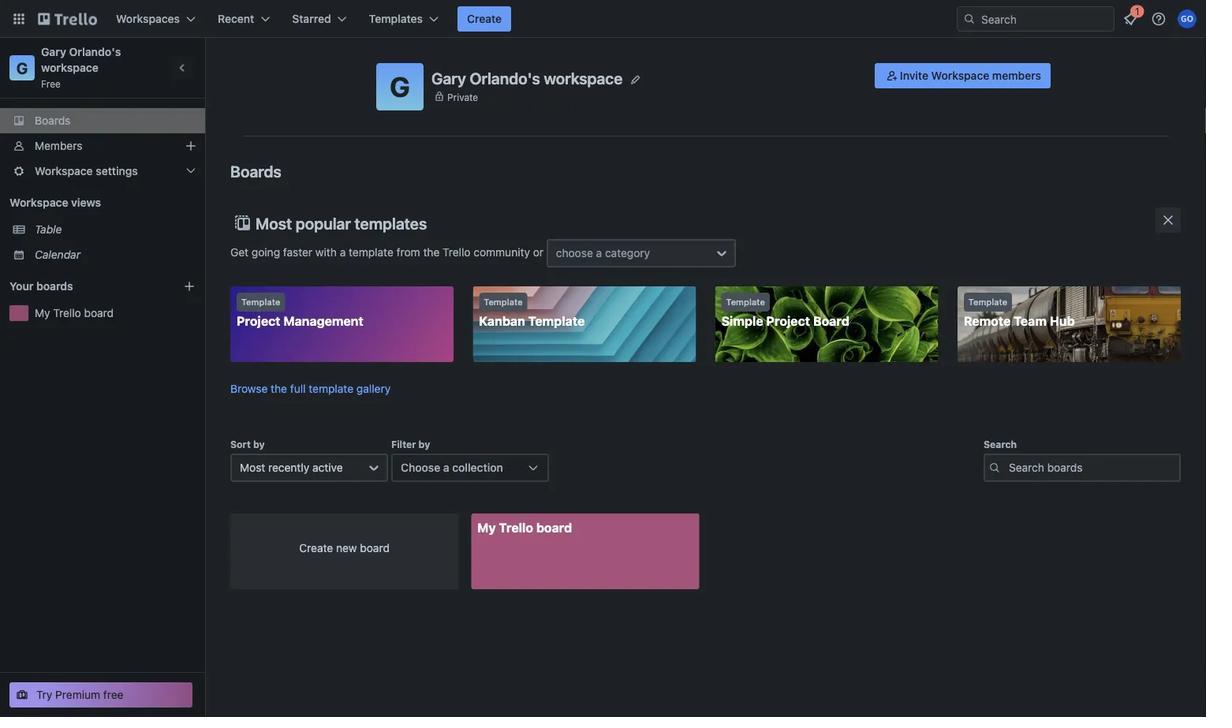 Task type: describe. For each thing, give the bounding box(es) containing it.
1 horizontal spatial trello
[[443, 246, 471, 259]]

going
[[252, 246, 280, 259]]

sm image
[[885, 68, 900, 84]]

g for g button
[[390, 70, 410, 103]]

templates button
[[360, 6, 448, 32]]

full
[[290, 382, 306, 395]]

sort by
[[230, 439, 265, 450]]

create for create new board
[[299, 542, 333, 555]]

boards link
[[0, 108, 205, 133]]

0 horizontal spatial trello
[[53, 307, 81, 320]]

choose
[[401, 461, 441, 474]]

free
[[103, 689, 124, 702]]

g button
[[376, 63, 424, 110]]

sort
[[230, 439, 251, 450]]

0 horizontal spatial my
[[35, 307, 50, 320]]

management
[[284, 314, 364, 329]]

template for project
[[241, 297, 280, 307]]

browse the full template gallery
[[230, 382, 391, 395]]

choose
[[556, 247, 593, 260]]

most for most recently active
[[240, 461, 265, 474]]

create new board
[[299, 542, 390, 555]]

category
[[605, 247, 650, 260]]

template right kanban at the top left
[[528, 314, 585, 329]]

1 vertical spatial my
[[478, 521, 496, 536]]

1 horizontal spatial the
[[423, 246, 440, 259]]

gary orlando's workspace free
[[41, 45, 124, 89]]

0 horizontal spatial a
[[340, 246, 346, 259]]

gallery
[[357, 382, 391, 395]]

browse
[[230, 382, 268, 395]]

create button
[[458, 6, 512, 32]]

filter
[[391, 439, 416, 450]]

browse the full template gallery link
[[230, 382, 391, 395]]

template for remote
[[969, 297, 1008, 307]]

search
[[984, 439, 1017, 450]]

Search text field
[[984, 454, 1181, 482]]

invite workspace members button
[[875, 63, 1051, 88]]

calendar
[[35, 248, 81, 261]]

project inside 'template simple project board'
[[767, 314, 811, 329]]

workspace inside invite workspace members button
[[932, 69, 990, 82]]

1 vertical spatial board
[[537, 521, 572, 536]]

workspace settings
[[35, 165, 138, 178]]

1 vertical spatial template
[[309, 382, 354, 395]]

choose a collection
[[401, 461, 503, 474]]

filter by
[[391, 439, 430, 450]]

most for most popular templates
[[256, 214, 292, 232]]

get
[[230, 246, 249, 259]]

by for sort by
[[253, 439, 265, 450]]

faster
[[283, 246, 313, 259]]

templates
[[355, 214, 427, 232]]

most popular templates
[[256, 214, 427, 232]]

recent
[[218, 12, 254, 25]]

board
[[814, 314, 850, 329]]

gary orlando's workspace
[[432, 69, 623, 87]]

0 vertical spatial my trello board
[[35, 307, 114, 320]]

choose a collection button
[[391, 454, 549, 482]]

template kanban template
[[479, 297, 585, 329]]

g link
[[9, 55, 35, 80]]

0 horizontal spatial my trello board link
[[35, 305, 196, 321]]

private
[[447, 91, 478, 102]]

your boards
[[9, 280, 73, 293]]

workspace for views
[[9, 196, 68, 209]]

free
[[41, 78, 61, 89]]

invite workspace members
[[900, 69, 1042, 82]]

create for create
[[467, 12, 502, 25]]

hub
[[1050, 314, 1076, 329]]

0 vertical spatial template
[[349, 246, 394, 259]]

boards
[[36, 280, 73, 293]]

gary for gary orlando's workspace
[[432, 69, 466, 87]]



Task type: vqa. For each thing, say whether or not it's contained in the screenshot.
Jeremy Miller (jeremymiller198) image
no



Task type: locate. For each thing, give the bounding box(es) containing it.
gary for gary orlando's workspace free
[[41, 45, 66, 58]]

0 horizontal spatial create
[[299, 542, 333, 555]]

g inside button
[[390, 70, 410, 103]]

templates
[[369, 12, 423, 25]]

orlando's for gary orlando's workspace
[[470, 69, 540, 87]]

boards
[[35, 114, 71, 127], [230, 162, 282, 180]]

1 horizontal spatial boards
[[230, 162, 282, 180]]

1 horizontal spatial gary
[[432, 69, 466, 87]]

new
[[336, 542, 357, 555]]

workspace for gary orlando's workspace
[[544, 69, 623, 87]]

gary up private on the left top of page
[[432, 69, 466, 87]]

1 vertical spatial my trello board link
[[471, 514, 700, 590]]

1 project from the left
[[237, 314, 281, 329]]

0 vertical spatial gary
[[41, 45, 66, 58]]

template for simple
[[726, 297, 765, 307]]

Search field
[[976, 7, 1114, 31]]

template up simple
[[726, 297, 765, 307]]

1 vertical spatial trello
[[53, 307, 81, 320]]

your
[[9, 280, 34, 293]]

my
[[35, 307, 50, 320], [478, 521, 496, 536]]

most down sort by
[[240, 461, 265, 474]]

0 vertical spatial trello
[[443, 246, 471, 259]]

template inside template remote team hub
[[969, 297, 1008, 307]]

workspace settings button
[[0, 159, 205, 184]]

2 vertical spatial board
[[360, 542, 390, 555]]

workspaces
[[116, 12, 180, 25]]

popular
[[296, 214, 351, 232]]

template simple project board
[[722, 297, 850, 329]]

0 vertical spatial workspace
[[932, 69, 990, 82]]

from
[[397, 246, 420, 259]]

gary
[[41, 45, 66, 58], [432, 69, 466, 87]]

calendar link
[[35, 247, 196, 263]]

1 horizontal spatial by
[[419, 439, 430, 450]]

orlando's down back to home 'image'
[[69, 45, 121, 58]]

1 horizontal spatial create
[[467, 12, 502, 25]]

1 vertical spatial orlando's
[[470, 69, 540, 87]]

workspaces button
[[107, 6, 205, 32]]

0 horizontal spatial orlando's
[[69, 45, 121, 58]]

starred button
[[283, 6, 356, 32]]

my trello board link
[[35, 305, 196, 321], [471, 514, 700, 590]]

premium
[[55, 689, 100, 702]]

most up going
[[256, 214, 292, 232]]

1 horizontal spatial a
[[443, 461, 450, 474]]

members
[[35, 139, 82, 152]]

workspace right 'invite'
[[932, 69, 990, 82]]

a for choose a category
[[596, 247, 602, 260]]

0 vertical spatial my
[[35, 307, 50, 320]]

1 by from the left
[[253, 439, 265, 450]]

project
[[237, 314, 281, 329], [767, 314, 811, 329]]

2 vertical spatial workspace
[[9, 196, 68, 209]]

0 horizontal spatial workspace
[[41, 61, 99, 74]]

1 notification image
[[1121, 9, 1140, 28]]

active
[[312, 461, 343, 474]]

template inside 'template simple project board'
[[726, 297, 765, 307]]

trello down collection
[[499, 521, 533, 536]]

workspace inside 'gary orlando's workspace free'
[[41, 61, 99, 74]]

0 vertical spatial board
[[84, 307, 114, 320]]

template inside template project management
[[241, 297, 280, 307]]

the right from
[[423, 246, 440, 259]]

primary element
[[0, 0, 1207, 38]]

collection
[[452, 461, 503, 474]]

recently
[[268, 461, 310, 474]]

0 horizontal spatial boards
[[35, 114, 71, 127]]

workspace views
[[9, 196, 101, 209]]

g left private on the left top of page
[[390, 70, 410, 103]]

0 vertical spatial boards
[[35, 114, 71, 127]]

workspace
[[932, 69, 990, 82], [35, 165, 93, 178], [9, 196, 68, 209]]

0 horizontal spatial board
[[84, 307, 114, 320]]

settings
[[96, 165, 138, 178]]

by right sort
[[253, 439, 265, 450]]

2 vertical spatial trello
[[499, 521, 533, 536]]

1 horizontal spatial workspace
[[544, 69, 623, 87]]

gary orlando's workspace link
[[41, 45, 124, 74]]

my down collection
[[478, 521, 496, 536]]

orlando's
[[69, 45, 121, 58], [470, 69, 540, 87]]

0 vertical spatial the
[[423, 246, 440, 259]]

workspace down members
[[35, 165, 93, 178]]

0 vertical spatial orlando's
[[69, 45, 121, 58]]

0 horizontal spatial my trello board
[[35, 307, 114, 320]]

with
[[316, 246, 337, 259]]

template project management
[[237, 297, 364, 329]]

orlando's inside 'gary orlando's workspace free'
[[69, 45, 121, 58]]

template up remote
[[969, 297, 1008, 307]]

1 horizontal spatial g
[[390, 70, 410, 103]]

workspace inside workspace settings dropdown button
[[35, 165, 93, 178]]

kanban
[[479, 314, 525, 329]]

most
[[256, 214, 292, 232], [240, 461, 265, 474]]

0 vertical spatial my trello board link
[[35, 305, 196, 321]]

my trello board
[[35, 307, 114, 320], [478, 521, 572, 536]]

gary up free
[[41, 45, 66, 58]]

1 vertical spatial workspace
[[35, 165, 93, 178]]

create up gary orlando's workspace
[[467, 12, 502, 25]]

community
[[474, 246, 530, 259]]

1 vertical spatial my trello board
[[478, 521, 572, 536]]

workspace navigation collapse icon image
[[172, 57, 194, 79]]

0 horizontal spatial the
[[271, 382, 287, 395]]

g
[[16, 58, 28, 77], [390, 70, 410, 103]]

1 horizontal spatial orlando's
[[470, 69, 540, 87]]

get going faster with a template from the trello community or
[[230, 246, 547, 259]]

workspace up table
[[9, 196, 68, 209]]

team
[[1014, 314, 1047, 329]]

the
[[423, 246, 440, 259], [271, 382, 287, 395]]

add board image
[[183, 280, 196, 293]]

g left 'gary orlando's workspace free'
[[16, 58, 28, 77]]

0 horizontal spatial gary
[[41, 45, 66, 58]]

2 horizontal spatial board
[[537, 521, 572, 536]]

open information menu image
[[1151, 11, 1167, 27]]

create inside button
[[467, 12, 502, 25]]

try
[[36, 689, 52, 702]]

my down your boards
[[35, 307, 50, 320]]

search image
[[964, 13, 976, 25]]

workspace up free
[[41, 61, 99, 74]]

orlando's for gary orlando's workspace free
[[69, 45, 121, 58]]

1 horizontal spatial my
[[478, 521, 496, 536]]

0 vertical spatial create
[[467, 12, 502, 25]]

0 horizontal spatial by
[[253, 439, 265, 450]]

template
[[349, 246, 394, 259], [309, 382, 354, 395]]

workspace for settings
[[35, 165, 93, 178]]

1 horizontal spatial project
[[767, 314, 811, 329]]

1 vertical spatial boards
[[230, 162, 282, 180]]

workspace for gary orlando's workspace free
[[41, 61, 99, 74]]

project left board
[[767, 314, 811, 329]]

0 horizontal spatial project
[[237, 314, 281, 329]]

the left full
[[271, 382, 287, 395]]

choose a category
[[556, 247, 650, 260]]

starred
[[292, 12, 331, 25]]

views
[[71, 196, 101, 209]]

by
[[253, 439, 265, 450], [419, 439, 430, 450]]

0 vertical spatial most
[[256, 214, 292, 232]]

template
[[241, 297, 280, 307], [484, 297, 523, 307], [726, 297, 765, 307], [969, 297, 1008, 307], [528, 314, 585, 329]]

template down going
[[241, 297, 280, 307]]

2 by from the left
[[419, 439, 430, 450]]

1 horizontal spatial board
[[360, 542, 390, 555]]

back to home image
[[38, 6, 97, 32]]

invite
[[900, 69, 929, 82]]

table link
[[35, 222, 196, 238]]

2 horizontal spatial trello
[[499, 521, 533, 536]]

remote
[[964, 314, 1011, 329]]

a
[[340, 246, 346, 259], [596, 247, 602, 260], [443, 461, 450, 474]]

trello
[[443, 246, 471, 259], [53, 307, 81, 320], [499, 521, 533, 536]]

1 vertical spatial most
[[240, 461, 265, 474]]

2 project from the left
[[767, 314, 811, 329]]

by for filter by
[[419, 439, 430, 450]]

2 horizontal spatial a
[[596, 247, 602, 260]]

1 horizontal spatial my trello board link
[[471, 514, 700, 590]]

1 horizontal spatial my trello board
[[478, 521, 572, 536]]

my trello board down your boards with 1 items element
[[35, 307, 114, 320]]

1 vertical spatial create
[[299, 542, 333, 555]]

workspace down primary element
[[544, 69, 623, 87]]

1 vertical spatial gary
[[432, 69, 466, 87]]

your boards with 1 items element
[[9, 277, 159, 296]]

template right full
[[309, 382, 354, 395]]

by right filter
[[419, 439, 430, 450]]

board
[[84, 307, 114, 320], [537, 521, 572, 536], [360, 542, 390, 555]]

members link
[[0, 133, 205, 159]]

members
[[993, 69, 1042, 82]]

create left the new
[[299, 542, 333, 555]]

template remote team hub
[[964, 297, 1076, 329]]

try premium free button
[[9, 683, 193, 708]]

simple
[[722, 314, 764, 329]]

or
[[533, 246, 544, 259]]

template down templates
[[349, 246, 394, 259]]

template for kanban
[[484, 297, 523, 307]]

most recently active
[[240, 461, 343, 474]]

workspace
[[41, 61, 99, 74], [544, 69, 623, 87]]

orlando's up private on the left top of page
[[470, 69, 540, 87]]

project left management
[[237, 314, 281, 329]]

1 vertical spatial the
[[271, 382, 287, 395]]

recent button
[[208, 6, 280, 32]]

g for g link
[[16, 58, 28, 77]]

a inside button
[[443, 461, 450, 474]]

try premium free
[[36, 689, 124, 702]]

gary orlando (garyorlando) image
[[1178, 9, 1197, 28]]

project inside template project management
[[237, 314, 281, 329]]

my trello board down collection
[[478, 521, 572, 536]]

trello left community
[[443, 246, 471, 259]]

table
[[35, 223, 62, 236]]

gary inside 'gary orlando's workspace free'
[[41, 45, 66, 58]]

0 horizontal spatial g
[[16, 58, 28, 77]]

template up kanban at the top left
[[484, 297, 523, 307]]

a for choose a collection
[[443, 461, 450, 474]]

trello down boards
[[53, 307, 81, 320]]



